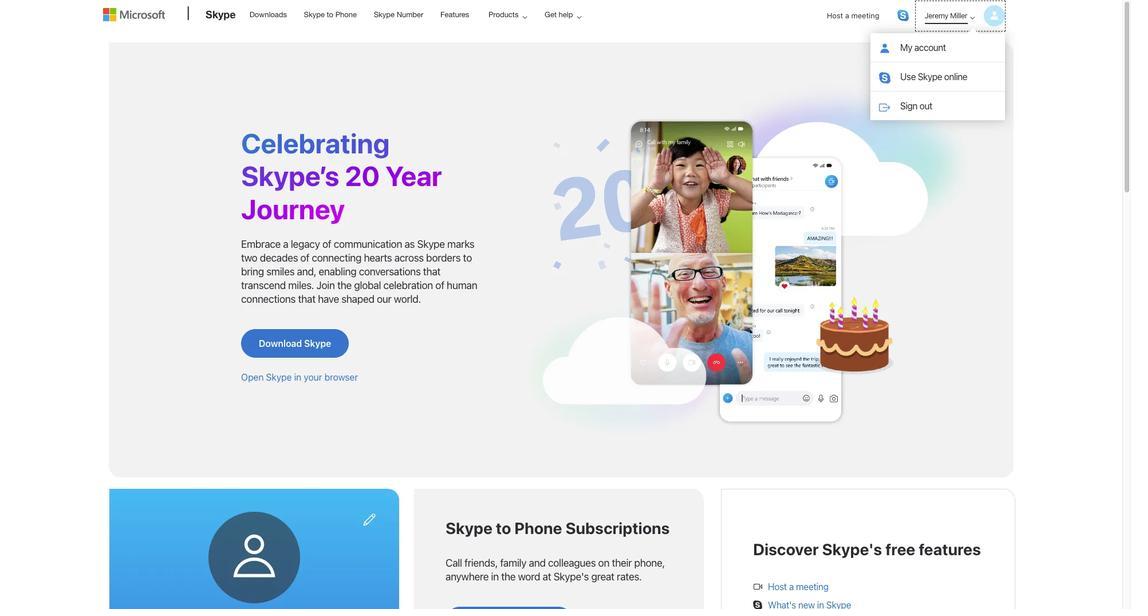 Task type: describe. For each thing, give the bounding box(es) containing it.
skype inside skype link
[[206, 8, 236, 21]]

menu containing my account
[[871, 33, 1005, 120]]

use skype online link
[[871, 62, 1005, 91]]

my account link
[[871, 33, 1005, 62]]

skype inside use skype online link
[[918, 72, 942, 82]]

bring
[[241, 266, 264, 278]]

open
[[241, 372, 264, 383]]

subscriptions
[[566, 519, 670, 538]]

meeting inside discover skype's free features region
[[796, 582, 829, 592]]

skype inside skype to phone link
[[304, 10, 325, 19]]

rates.
[[617, 571, 642, 583]]

skype's inside "call friends, family and colleagues on their phone, anywhere in the word at skype's great rates."
[[554, 571, 589, 583]]

enabling
[[319, 266, 356, 278]]

anywhere
[[446, 571, 489, 583]]

download skype
[[259, 338, 331, 349]]

decades
[[260, 252, 298, 264]]

borders
[[426, 252, 461, 264]]


[[363, 513, 376, 527]]

skype image
[[879, 72, 890, 84]]

0 vertical spatial of
[[322, 238, 331, 250]]

my account
[[900, 42, 946, 53]]

get help button
[[535, 1, 591, 29]]

at
[[543, 571, 551, 583]]

browser
[[325, 372, 358, 383]]

use skype online
[[900, 72, 967, 82]]

open skype in your browser link
[[241, 372, 358, 383]]

downloads
[[250, 10, 287, 19]]

and
[[529, 557, 546, 569]]

conversations
[[359, 266, 421, 278]]

sign out link
[[871, 92, 1005, 120]]

features link
[[435, 1, 474, 28]]

2 vertical spatial of
[[435, 279, 444, 291]]

family
[[500, 557, 527, 569]]

a inside region
[[789, 582, 794, 592]]

human
[[447, 279, 477, 291]]

0 horizontal spatial of
[[300, 252, 309, 264]]

my
[[900, 42, 912, 53]]

skype link
[[200, 1, 242, 32]]

celebrating skype's 20 year journey
[[241, 127, 442, 225]]

call friends, family and colleagues on their phone, anywhere in the word at skype's great rates.
[[446, 557, 665, 583]]


[[753, 583, 762, 592]]

download
[[259, 338, 302, 349]]

connections
[[241, 293, 296, 305]]

transcend
[[241, 279, 286, 291]]

their
[[612, 557, 632, 569]]

the inside "call friends, family and colleagues on their phone, anywhere in the word at skype's great rates."
[[501, 571, 516, 583]]

out
[[920, 101, 932, 111]]

the inside embrace a legacy of communication as skype marks two decades of connecting hearts across borders to bring smiles and, enabling conversations that transcend miles. join the global celebration of human connections that have shaped our world.
[[337, 279, 352, 291]]

smiles
[[266, 266, 295, 278]]

skype to phone link
[[299, 1, 362, 28]]

products
[[489, 10, 519, 19]]

0 vertical spatial host a meeting link
[[818, 1, 889, 31]]

jeremy miller link
[[916, 1, 1005, 31]]

 host a meeting
[[753, 582, 829, 592]]

miles.
[[288, 279, 314, 291]]

skype number
[[374, 10, 423, 19]]

host a meeting link inside discover skype's free features region
[[768, 582, 829, 592]]

 link
[[357, 508, 382, 533]]

features
[[440, 10, 469, 19]]

skype to phone
[[304, 10, 357, 19]]

sign out
[[900, 101, 932, 111]]

get help
[[545, 10, 573, 19]]

download skype link
[[241, 329, 349, 358]]

phone for skype to phone subscriptions
[[514, 519, 562, 538]]

features
[[919, 540, 981, 559]]

menu bar containing my account
[[103, 1, 1020, 120]]

global
[[354, 279, 381, 291]]

great
[[591, 571, 614, 583]]

embrace
[[241, 238, 281, 250]]

marks
[[447, 238, 474, 250]]

20
[[345, 160, 380, 192]]

in inside "call friends, family and colleagues on their phone, anywhere in the word at skype's great rates."
[[491, 571, 499, 583]]

sign
[[900, 101, 918, 111]]

open skype in your browser
[[241, 372, 358, 383]]

our
[[377, 293, 392, 305]]

jeremy
[[925, 11, 948, 20]]

get
[[545, 10, 557, 19]]

join
[[316, 279, 335, 291]]

and,
[[297, 266, 316, 278]]

two
[[241, 252, 257, 264]]

discover
[[753, 540, 819, 559]]

free
[[886, 540, 915, 559]]

skype up friends,
[[446, 519, 493, 538]]



Task type: locate. For each thing, give the bounding box(es) containing it.
0 vertical spatial the
[[337, 279, 352, 291]]

skype inside embrace a legacy of communication as skype marks two decades of connecting hearts across borders to bring smiles and, enabling conversations that transcend miles. join the global celebration of human connections that have shaped our world.
[[417, 238, 445, 250]]

2 vertical spatial a
[[789, 582, 794, 592]]

journey
[[241, 193, 345, 225]]

discover skype's free features region
[[745, 513, 992, 609]]

to inside embrace a legacy of communication as skype marks two decades of connecting hearts across borders to bring smiles and, enabling conversations that transcend miles. join the global celebration of human connections that have shaped our world.
[[463, 252, 472, 264]]

skype up your at bottom
[[304, 338, 331, 349]]

word
[[518, 571, 540, 583]]

1 vertical spatial phone
[[514, 519, 562, 538]]

shaped
[[341, 293, 374, 305]]

2 horizontal spatial of
[[435, 279, 444, 291]]

0 vertical spatial in
[[294, 372, 301, 383]]

a right 
[[789, 582, 794, 592]]

skype's
[[822, 540, 882, 559], [554, 571, 589, 583]]

host a meeting link
[[818, 1, 889, 31], [768, 582, 829, 592]]

of left human
[[435, 279, 444, 291]]

help
[[559, 10, 573, 19]]

skype's
[[241, 160, 339, 192]]

skype's down colleagues
[[554, 571, 589, 583]]

celebrating
[[241, 127, 390, 159]]

skype inside the skype number link
[[374, 10, 395, 19]]

connecting
[[312, 252, 362, 264]]

year
[[386, 160, 442, 192]]

meeting inside menu bar
[[851, 11, 880, 20]]

skype left number
[[374, 10, 395, 19]]

skype up borders
[[417, 238, 445, 250]]

avatar image
[[984, 5, 1005, 26]]

of up connecting
[[322, 238, 331, 250]]

2 horizontal spatial a
[[845, 11, 849, 20]]

a
[[845, 11, 849, 20], [283, 238, 288, 250], [789, 582, 794, 592]]

in left your at bottom
[[294, 372, 301, 383]]

skype right use
[[918, 72, 942, 82]]

skype right open
[[266, 372, 292, 383]]

1 horizontal spatial host
[[827, 11, 843, 20]]

downloads link
[[244, 1, 292, 28]]


[[228, 532, 281, 584]]

that down miles. at top
[[298, 293, 316, 305]]

1 horizontal spatial a
[[789, 582, 794, 592]]

1 vertical spatial the
[[501, 571, 516, 583]]

skype inside download skype link
[[304, 338, 331, 349]]

phone,
[[634, 557, 665, 569]]

1 horizontal spatial skype's
[[822, 540, 882, 559]]

0 horizontal spatial the
[[337, 279, 352, 291]]

celebration
[[383, 279, 433, 291]]

that
[[423, 266, 441, 278], [298, 293, 316, 305]]

signout image
[[879, 102, 890, 113]]

host inside discover skype's free features region
[[768, 582, 787, 592]]

1 vertical spatial meeting
[[796, 582, 829, 592]]

meeting
[[851, 11, 880, 20], [796, 582, 829, 592]]

online
[[944, 72, 967, 82]]

1 horizontal spatial meeting
[[851, 11, 880, 20]]

in
[[294, 372, 301, 383], [491, 571, 499, 583]]

0 vertical spatial skype's
[[822, 540, 882, 559]]

skype's inside region
[[822, 540, 882, 559]]

communication
[[334, 238, 402, 250]]

arrow down image
[[966, 11, 979, 25]]

colleagues
[[548, 557, 596, 569]]

 link
[[897, 10, 909, 21]]

2 vertical spatial to
[[496, 519, 511, 538]]

host inside menu bar
[[827, 11, 843, 20]]

0 horizontal spatial that
[[298, 293, 316, 305]]

a inside embrace a legacy of communication as skype marks two decades of connecting hearts across borders to bring smiles and, enabling conversations that transcend miles. join the global celebration of human connections that have shaped our world.
[[283, 238, 288, 250]]

the down enabling
[[337, 279, 352, 291]]

skype left downloads link
[[206, 8, 236, 21]]

1 vertical spatial skype's
[[554, 571, 589, 583]]

host a meeting
[[827, 11, 880, 20]]

products button
[[479, 1, 536, 29]]

a for embrace
[[283, 238, 288, 250]]

meeting left  link
[[851, 11, 880, 20]]

world.
[[394, 293, 421, 305]]

1 vertical spatial host
[[768, 582, 787, 592]]

the down family
[[501, 571, 516, 583]]

1 horizontal spatial in
[[491, 571, 499, 583]]

to for skype to phone subscriptions
[[496, 519, 511, 538]]

great video calling with skype image
[[516, 77, 979, 443]]

account
[[915, 42, 946, 53]]

0 vertical spatial to
[[327, 10, 333, 19]]

0 horizontal spatial phone
[[335, 10, 357, 19]]

phone
[[335, 10, 357, 19], [514, 519, 562, 538]]

hearts
[[364, 252, 392, 264]]

 
[[228, 513, 376, 584]]

0 vertical spatial phone
[[335, 10, 357, 19]]

1 horizontal spatial phone
[[514, 519, 562, 538]]

menu bar
[[103, 1, 1020, 120]]

skype number link
[[369, 1, 429, 28]]

jeremy miller
[[925, 11, 967, 20]]

0 vertical spatial that
[[423, 266, 441, 278]]

a left  link
[[845, 11, 849, 20]]

0 vertical spatial host
[[827, 11, 843, 20]]

your
[[304, 372, 322, 383]]

1 horizontal spatial that
[[423, 266, 441, 278]]

skype to phone subscriptions
[[446, 519, 670, 538]]

as
[[405, 238, 415, 250]]

skype's left free
[[822, 540, 882, 559]]

call
[[446, 557, 462, 569]]

1 vertical spatial host a meeting link
[[768, 582, 829, 592]]

user image
[[879, 43, 890, 54]]

1 vertical spatial that
[[298, 293, 316, 305]]

legacy
[[291, 238, 320, 250]]

0 horizontal spatial to
[[327, 10, 333, 19]]

1 vertical spatial a
[[283, 238, 288, 250]]

discover skype's free features
[[753, 540, 981, 559]]

1 vertical spatial to
[[463, 252, 472, 264]]

that down borders
[[423, 266, 441, 278]]

microsoft image
[[103, 8, 165, 21]]

0 vertical spatial a
[[845, 11, 849, 20]]

0 horizontal spatial skype's
[[554, 571, 589, 583]]

embrace a legacy of communication as skype marks two decades of connecting hearts across borders to bring smiles and, enabling conversations that transcend miles. join the global celebration of human connections that have shaped our world.
[[241, 238, 477, 305]]

menu
[[871, 33, 1005, 120]]

1 horizontal spatial to
[[463, 252, 472, 264]]

1 vertical spatial in
[[491, 571, 499, 583]]

skype
[[206, 8, 236, 21], [304, 10, 325, 19], [374, 10, 395, 19], [918, 72, 942, 82], [417, 238, 445, 250], [304, 338, 331, 349], [266, 372, 292, 383], [446, 519, 493, 538]]

meeting down discover
[[796, 582, 829, 592]]

0 horizontal spatial meeting
[[796, 582, 829, 592]]

on
[[598, 557, 609, 569]]

2 horizontal spatial to
[[496, 519, 511, 538]]

to for skype to phone
[[327, 10, 333, 19]]

skype right downloads at the left top
[[304, 10, 325, 19]]

have
[[318, 293, 339, 305]]

friends,
[[465, 557, 498, 569]]

1 vertical spatial of
[[300, 252, 309, 264]]

number
[[397, 10, 423, 19]]

of
[[322, 238, 331, 250], [300, 252, 309, 264], [435, 279, 444, 291]]

the
[[337, 279, 352, 291], [501, 571, 516, 583]]

phone left skype number
[[335, 10, 357, 19]]

a inside menu bar
[[845, 11, 849, 20]]

phone for skype to phone
[[335, 10, 357, 19]]

use
[[900, 72, 916, 82]]

1 horizontal spatial of
[[322, 238, 331, 250]]

0 horizontal spatial in
[[294, 372, 301, 383]]

1 horizontal spatial the
[[501, 571, 516, 583]]

0 horizontal spatial host
[[768, 582, 787, 592]]

0 horizontal spatial a
[[283, 238, 288, 250]]

across
[[394, 252, 424, 264]]

of down legacy
[[300, 252, 309, 264]]

a for host
[[845, 11, 849, 20]]

miller
[[950, 11, 967, 20]]

a up decades
[[283, 238, 288, 250]]

in down friends,
[[491, 571, 499, 583]]

phone up and
[[514, 519, 562, 538]]

host a meeting link down discover
[[768, 582, 829, 592]]

host a meeting link up user image
[[818, 1, 889, 31]]

0 vertical spatial meeting
[[851, 11, 880, 20]]



Task type: vqa. For each thing, say whether or not it's contained in the screenshot.
Host within Discover Skype's free features region
yes



